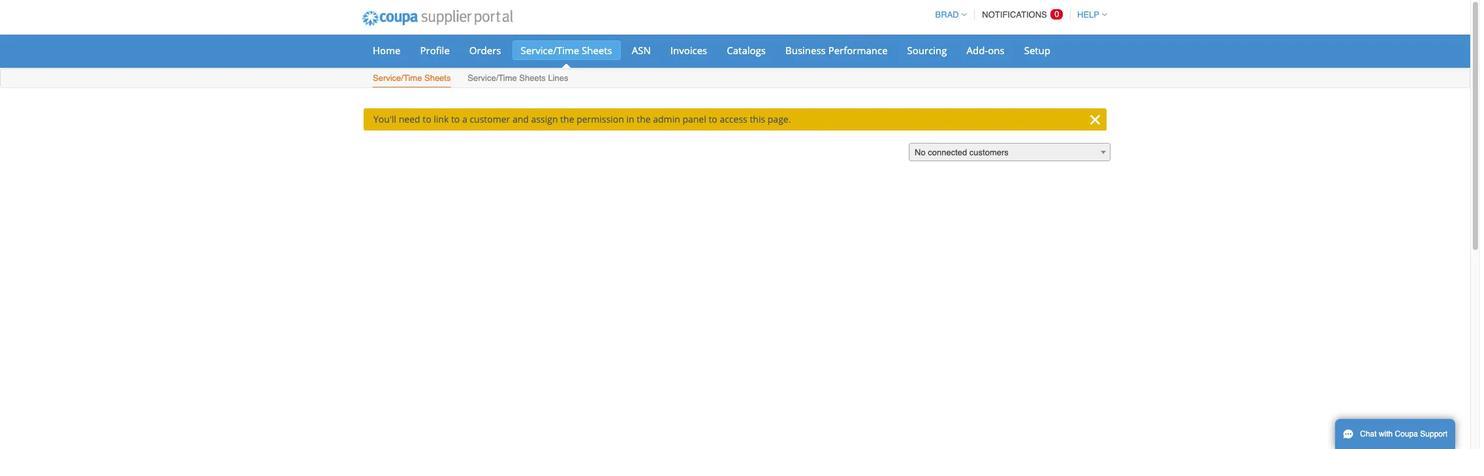 Task type: vqa. For each thing, say whether or not it's contained in the screenshot.
text field
no



Task type: locate. For each thing, give the bounding box(es) containing it.
service/time sheets link down profile
[[372, 71, 452, 88]]

sourcing link
[[899, 41, 956, 60]]

with
[[1380, 430, 1394, 439]]

service/time sheets up lines
[[521, 44, 613, 57]]

profile link
[[412, 41, 458, 60]]

0 vertical spatial service/time sheets link
[[512, 41, 621, 60]]

0 horizontal spatial service/time
[[373, 73, 422, 83]]

service/time sheets
[[521, 44, 613, 57], [373, 73, 451, 83]]

page.
[[768, 113, 791, 125]]

assign
[[531, 113, 558, 125]]

1 horizontal spatial the
[[637, 113, 651, 125]]

0 horizontal spatial sheets
[[425, 73, 451, 83]]

sheets left asn
[[582, 44, 613, 57]]

to right panel
[[709, 113, 718, 125]]

help link
[[1072, 10, 1108, 20]]

service/time down orders link at the left of the page
[[468, 73, 517, 83]]

2 to from the left
[[451, 113, 460, 125]]

sheets
[[582, 44, 613, 57], [425, 73, 451, 83], [520, 73, 546, 83]]

brad
[[936, 10, 959, 20]]

a
[[462, 113, 468, 125]]

add-ons link
[[959, 41, 1014, 60]]

0 horizontal spatial service/time sheets
[[373, 73, 451, 83]]

to
[[423, 113, 432, 125], [451, 113, 460, 125], [709, 113, 718, 125]]

service/time sheets lines link
[[467, 71, 569, 88]]

the right assign
[[561, 113, 575, 125]]

2 horizontal spatial sheets
[[582, 44, 613, 57]]

catalogs link
[[719, 41, 775, 60]]

0 vertical spatial service/time sheets
[[521, 44, 613, 57]]

lines
[[548, 73, 569, 83]]

setup
[[1025, 44, 1051, 57]]

service/time sheets down profile
[[373, 73, 451, 83]]

to left a
[[451, 113, 460, 125]]

1 horizontal spatial to
[[451, 113, 460, 125]]

this
[[750, 113, 766, 125]]

business performance link
[[777, 41, 897, 60]]

service/time sheets link up lines
[[512, 41, 621, 60]]

1 vertical spatial service/time sheets link
[[372, 71, 452, 88]]

coupa
[[1396, 430, 1419, 439]]

service/time down the home
[[373, 73, 422, 83]]

admin
[[653, 113, 681, 125]]

1 vertical spatial service/time sheets
[[373, 73, 451, 83]]

to left the link
[[423, 113, 432, 125]]

No connected customers field
[[909, 143, 1111, 162]]

service/time up lines
[[521, 44, 580, 57]]

0 horizontal spatial the
[[561, 113, 575, 125]]

panel
[[683, 113, 707, 125]]

1 horizontal spatial sheets
[[520, 73, 546, 83]]

1 horizontal spatial service/time sheets
[[521, 44, 613, 57]]

the right in on the top left of page
[[637, 113, 651, 125]]

orders link
[[461, 41, 510, 60]]

No connected customers text field
[[910, 144, 1111, 162]]

brad link
[[930, 10, 967, 20]]

and
[[513, 113, 529, 125]]

add-ons
[[967, 44, 1005, 57]]

no
[[915, 148, 926, 157]]

0 horizontal spatial to
[[423, 113, 432, 125]]

1 horizontal spatial service/time sheets link
[[512, 41, 621, 60]]

chat with coupa support
[[1361, 430, 1448, 439]]

1 to from the left
[[423, 113, 432, 125]]

service/time sheets for bottommost service/time sheets link
[[373, 73, 451, 83]]

2 horizontal spatial to
[[709, 113, 718, 125]]

0 horizontal spatial service/time sheets link
[[372, 71, 452, 88]]

customers
[[970, 148, 1009, 157]]

service/time
[[521, 44, 580, 57], [373, 73, 422, 83], [468, 73, 517, 83]]

2 the from the left
[[637, 113, 651, 125]]

no connected customers
[[915, 148, 1009, 157]]

the
[[561, 113, 575, 125], [637, 113, 651, 125]]

orders
[[470, 44, 501, 57]]

2 horizontal spatial service/time
[[521, 44, 580, 57]]

service/time sheets link
[[512, 41, 621, 60], [372, 71, 452, 88]]

sheets left lines
[[520, 73, 546, 83]]

home
[[373, 44, 401, 57]]

sheets for bottommost service/time sheets link
[[425, 73, 451, 83]]

sheets down profile link
[[425, 73, 451, 83]]

navigation
[[930, 2, 1108, 27]]

business performance
[[786, 44, 888, 57]]



Task type: describe. For each thing, give the bounding box(es) containing it.
3 to from the left
[[709, 113, 718, 125]]

notifications 0
[[983, 9, 1060, 20]]

need
[[399, 113, 420, 125]]

support
[[1421, 430, 1448, 439]]

catalogs
[[727, 44, 766, 57]]

access
[[720, 113, 748, 125]]

profile
[[420, 44, 450, 57]]

customer
[[470, 113, 510, 125]]

service/time sheets for top service/time sheets link
[[521, 44, 613, 57]]

sourcing
[[908, 44, 948, 57]]

connected
[[928, 148, 968, 157]]

1 the from the left
[[561, 113, 575, 125]]

invoices link
[[662, 41, 716, 60]]

chat
[[1361, 430, 1377, 439]]

asn link
[[624, 41, 660, 60]]

notifications
[[983, 10, 1048, 20]]

asn
[[632, 44, 651, 57]]

chat with coupa support button
[[1336, 419, 1456, 449]]

link
[[434, 113, 449, 125]]

you'll need to link to a customer and assign the permission in the admin panel to access this page.
[[374, 113, 791, 125]]

permission
[[577, 113, 624, 125]]

help
[[1078, 10, 1100, 20]]

invoices
[[671, 44, 708, 57]]

1 horizontal spatial service/time
[[468, 73, 517, 83]]

sheets for service/time sheets lines link
[[520, 73, 546, 83]]

add-
[[967, 44, 989, 57]]

coupa supplier portal image
[[353, 2, 522, 35]]

service/time sheets lines
[[468, 73, 569, 83]]

you'll
[[374, 113, 397, 125]]

sheets for top service/time sheets link
[[582, 44, 613, 57]]

business
[[786, 44, 826, 57]]

in
[[627, 113, 635, 125]]

0
[[1055, 9, 1060, 19]]

setup link
[[1016, 41, 1060, 60]]

ons
[[989, 44, 1005, 57]]

performance
[[829, 44, 888, 57]]

navigation containing notifications 0
[[930, 2, 1108, 27]]

home link
[[365, 41, 409, 60]]



